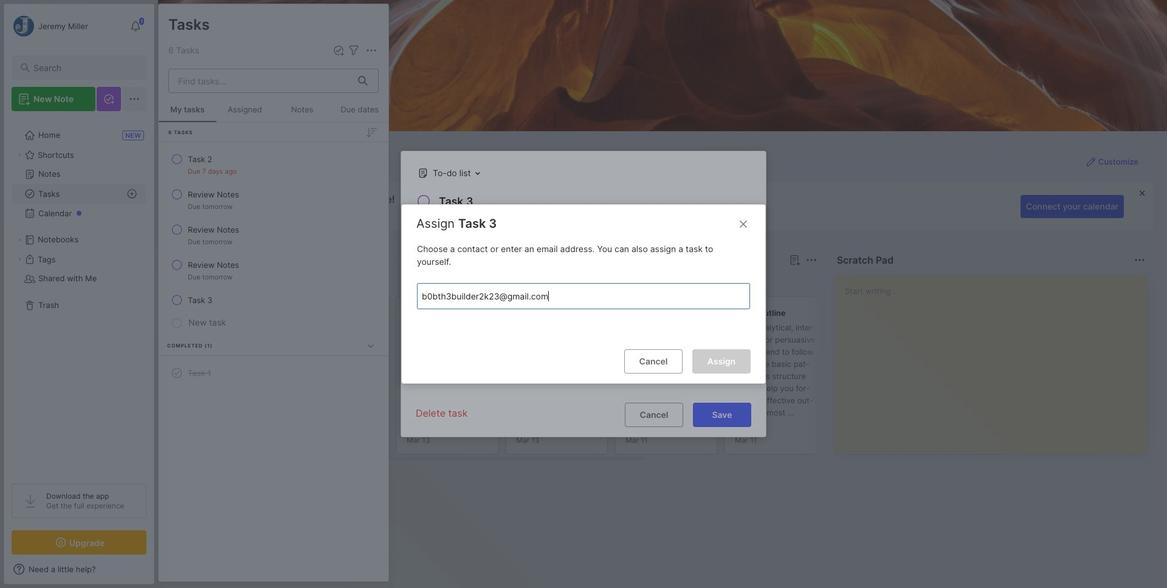 Task type: describe. For each thing, give the bounding box(es) containing it.
5 row from the top
[[164, 289, 384, 311]]

1 row from the top
[[164, 148, 384, 181]]

1 tab from the left
[[180, 275, 216, 289]]

4 row from the top
[[164, 254, 384, 287]]

2 tab from the left
[[221, 275, 270, 289]]

Add tag field
[[421, 290, 694, 303]]

3 row from the top
[[164, 219, 384, 252]]

review notes 3 cell
[[188, 259, 239, 271]]

6 row from the top
[[164, 362, 384, 384]]

collapse 01_completed image
[[365, 340, 377, 352]]

review notes 1 cell
[[188, 188, 239, 201]]

Find tasks… text field
[[171, 71, 351, 91]]



Task type: locate. For each thing, give the bounding box(es) containing it.
2 row from the top
[[164, 184, 384, 216]]

new task image
[[333, 44, 345, 57]]

row group
[[159, 123, 388, 395], [178, 297, 1053, 462]]

tab list
[[180, 275, 815, 289]]

1 horizontal spatial tab
[[221, 275, 270, 289]]

tree
[[4, 119, 154, 473]]

review notes 2 cell
[[188, 224, 239, 236]]

expand tags image
[[16, 256, 23, 263]]

tab up task 3 4 'cell'
[[180, 275, 216, 289]]

Search text field
[[33, 62, 136, 74]]

None search field
[[33, 60, 136, 75]]

tree inside main element
[[4, 119, 154, 473]]

tab down review notes 3 cell
[[221, 275, 270, 289]]

close image
[[736, 217, 751, 231]]

none search field inside main element
[[33, 60, 136, 75]]

task 2 0 cell
[[188, 153, 212, 165]]

thumbnail image
[[626, 381, 672, 427]]

0 horizontal spatial tab
[[180, 275, 216, 289]]

Start writing… text field
[[845, 275, 1147, 444]]

tab
[[180, 275, 216, 289], [221, 275, 270, 289]]

row
[[164, 148, 384, 181], [164, 184, 384, 216], [164, 219, 384, 252], [164, 254, 384, 287], [164, 289, 384, 311], [164, 362, 384, 384]]

expand notebooks image
[[16, 236, 23, 244]]

task 1 0 cell
[[188, 367, 211, 379]]

main element
[[0, 0, 158, 588]]

task 3 4 cell
[[188, 294, 212, 306]]



Task type: vqa. For each thing, say whether or not it's contained in the screenshot.
The Search text box
yes



